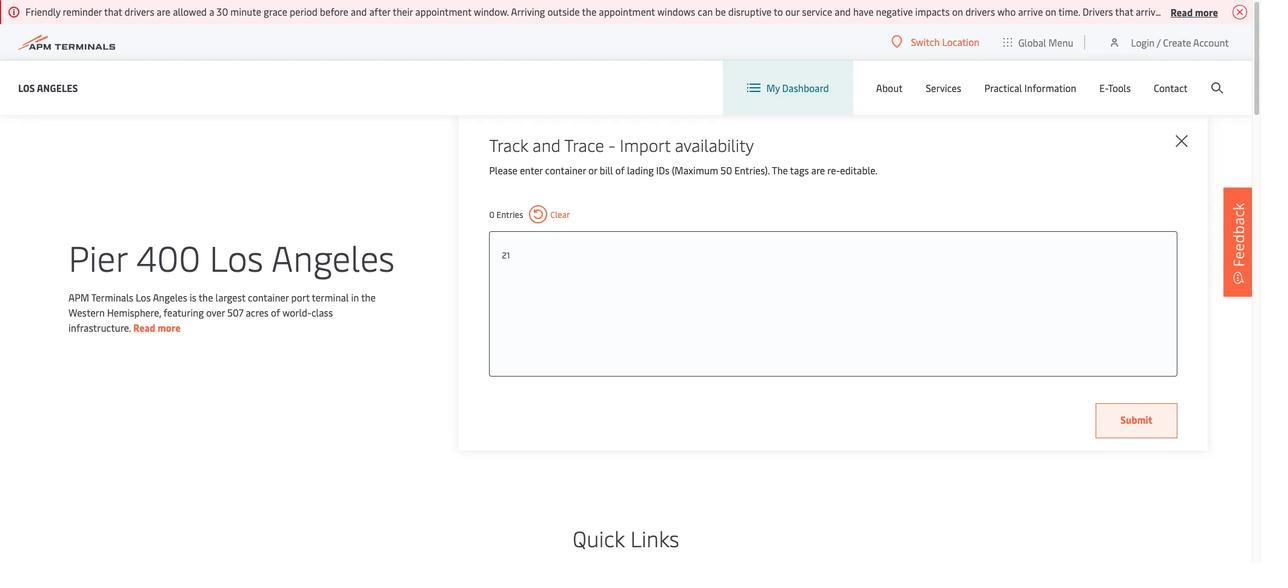 Task type: vqa. For each thing, say whether or not it's contained in the screenshot.
the minute
yes



Task type: describe. For each thing, give the bounding box(es) containing it.
contact
[[1154, 81, 1188, 95]]

clear
[[550, 209, 570, 220]]

create
[[1163, 35, 1191, 49]]

our
[[785, 5, 800, 18]]

more for the read more "link"
[[158, 321, 181, 334]]

login
[[1131, 35, 1155, 49]]

read more for read more button
[[1171, 5, 1218, 18]]

dashboard
[[782, 81, 829, 95]]

time.
[[1059, 5, 1080, 18]]

impacts
[[915, 5, 950, 18]]

/
[[1157, 35, 1161, 49]]

location
[[942, 35, 980, 48]]

feedback button
[[1224, 188, 1254, 297]]

2 that from the left
[[1115, 5, 1133, 18]]

pier
[[68, 233, 127, 281]]

close alert image
[[1233, 5, 1247, 19]]

2 arrive from the left
[[1136, 5, 1161, 18]]

400
[[136, 233, 201, 281]]

read more button
[[1171, 4, 1218, 19]]

1 appointment from the left
[[415, 5, 472, 18]]

menu
[[1049, 35, 1074, 49]]

los angeles
[[18, 81, 78, 94]]

services button
[[926, 61, 961, 115]]

class
[[311, 306, 333, 319]]

switch
[[911, 35, 940, 48]]

1 horizontal spatial and
[[533, 133, 561, 156]]

la secondary image
[[127, 308, 339, 490]]

angeles for pier 400 los angeles
[[271, 233, 395, 281]]

allowed
[[173, 5, 207, 18]]

1 outside from the left
[[548, 5, 580, 18]]

read for the read more "link"
[[133, 321, 155, 334]]

los for pier 400 los angeles
[[210, 233, 263, 281]]

angeles for apm terminals los angeles is the largest container port terminal in the western hemisphere, featuring over 507 acres of world-class infrastructure.
[[153, 291, 187, 304]]

container inside apm terminals los angeles is the largest container port terminal in the western hemisphere, featuring over 507 acres of world-class infrastructure.
[[248, 291, 289, 304]]

0 horizontal spatial the
[[199, 291, 213, 304]]

read more link
[[133, 321, 181, 334]]

quick
[[573, 524, 625, 553]]

import
[[620, 133, 671, 156]]

period
[[290, 5, 318, 18]]

1 horizontal spatial the
[[361, 291, 376, 304]]

practical information button
[[984, 61, 1076, 115]]

0
[[489, 209, 494, 220]]

drivers
[[1083, 5, 1113, 18]]

global menu button
[[992, 24, 1086, 60]]

contact button
[[1154, 61, 1188, 115]]

1 horizontal spatial container
[[545, 164, 586, 177]]

links
[[630, 524, 679, 553]]

practical information
[[984, 81, 1076, 95]]

entries
[[497, 209, 523, 220]]

port
[[291, 291, 310, 304]]

friendly reminder that drivers are allowed a 30 minute grace period before and after their appointment window. arriving outside the appointment windows can be disruptive to our service and have negative impacts on drivers who arrive on time. drivers that arrive outside their appointm
[[25, 5, 1261, 18]]

enter
[[520, 164, 543, 177]]

practical
[[984, 81, 1022, 95]]

featuring
[[164, 306, 204, 319]]

-
[[609, 133, 616, 156]]

0 vertical spatial angeles
[[37, 81, 78, 94]]

of inside apm terminals los angeles is the largest container port terminal in the western hemisphere, featuring over 507 acres of world-class infrastructure.
[[271, 306, 280, 319]]

terminals
[[91, 291, 133, 304]]

feedback
[[1228, 203, 1248, 267]]

minute
[[230, 5, 261, 18]]

30
[[217, 5, 228, 18]]

windows
[[657, 5, 695, 18]]

507
[[227, 306, 243, 319]]

trace
[[564, 133, 604, 156]]

1 vertical spatial are
[[811, 164, 825, 177]]

submit button
[[1096, 404, 1178, 439]]

account
[[1193, 35, 1229, 49]]

login / create account
[[1131, 35, 1229, 49]]

track and trace - import availability
[[489, 133, 754, 156]]

my dashboard button
[[747, 61, 829, 115]]

entries).
[[735, 164, 770, 177]]

can
[[698, 5, 713, 18]]

the
[[772, 164, 788, 177]]

arriving
[[511, 5, 545, 18]]

a
[[209, 5, 214, 18]]

more for read more button
[[1195, 5, 1218, 18]]

0 horizontal spatial and
[[351, 5, 367, 18]]

tags
[[790, 164, 809, 177]]

(maximum
[[672, 164, 718, 177]]

ids
[[656, 164, 670, 177]]

availability
[[675, 133, 754, 156]]

1 on from the left
[[952, 5, 963, 18]]

disruptive
[[728, 5, 772, 18]]

e-
[[1099, 81, 1108, 95]]

after
[[369, 5, 391, 18]]

los angeles link
[[18, 80, 78, 95]]

to
[[774, 5, 783, 18]]

0 horizontal spatial los
[[18, 81, 35, 94]]



Task type: locate. For each thing, give the bounding box(es) containing it.
read up the login / create account
[[1171, 5, 1193, 18]]

0 horizontal spatial outside
[[548, 5, 580, 18]]

1 horizontal spatial los
[[136, 291, 151, 304]]

window.
[[474, 5, 509, 18]]

1 that from the left
[[104, 5, 122, 18]]

and left after
[[351, 5, 367, 18]]

Type or paste your IDs here text field
[[502, 244, 1165, 266]]

service
[[802, 5, 832, 18]]

of right the bill
[[615, 164, 625, 177]]

and up enter
[[533, 133, 561, 156]]

2 on from the left
[[1045, 5, 1056, 18]]

0 horizontal spatial arrive
[[1018, 5, 1043, 18]]

world-
[[283, 306, 311, 319]]

services
[[926, 81, 961, 95]]

more up account
[[1195, 5, 1218, 18]]

angeles inside apm terminals los angeles is the largest container port terminal in the western hemisphere, featuring over 507 acres of world-class infrastructure.
[[153, 291, 187, 304]]

outside
[[548, 5, 580, 18], [1163, 5, 1195, 18]]

container
[[545, 164, 586, 177], [248, 291, 289, 304]]

2 horizontal spatial the
[[582, 5, 597, 18]]

read inside button
[[1171, 5, 1193, 18]]

are left re-
[[811, 164, 825, 177]]

be
[[715, 5, 726, 18]]

negative
[[876, 5, 913, 18]]

0 entries
[[489, 209, 523, 220]]

0 vertical spatial read
[[1171, 5, 1193, 18]]

1 horizontal spatial read
[[1171, 5, 1193, 18]]

apm
[[68, 291, 89, 304]]

0 horizontal spatial their
[[393, 5, 413, 18]]

of right acres
[[271, 306, 280, 319]]

1 horizontal spatial angeles
[[153, 291, 187, 304]]

my
[[767, 81, 780, 95]]

1 vertical spatial read
[[133, 321, 155, 334]]

read more for the read more "link"
[[133, 321, 181, 334]]

1 horizontal spatial are
[[811, 164, 825, 177]]

who
[[997, 5, 1016, 18]]

in
[[351, 291, 359, 304]]

reminder
[[63, 5, 102, 18]]

read
[[1171, 5, 1193, 18], [133, 321, 155, 334]]

on
[[952, 5, 963, 18], [1045, 5, 1056, 18]]

1 arrive from the left
[[1018, 5, 1043, 18]]

2 horizontal spatial and
[[835, 5, 851, 18]]

arrive up login
[[1136, 5, 1161, 18]]

container up acres
[[248, 291, 289, 304]]

2 horizontal spatial angeles
[[271, 233, 395, 281]]

0 horizontal spatial appointment
[[415, 5, 472, 18]]

switch location
[[911, 35, 980, 48]]

2 outside from the left
[[1163, 5, 1195, 18]]

drivers left allowed
[[125, 5, 154, 18]]

read down hemisphere,
[[133, 321, 155, 334]]

read for read more button
[[1171, 5, 1193, 18]]

1 horizontal spatial read more
[[1171, 5, 1218, 18]]

0 horizontal spatial container
[[248, 291, 289, 304]]

0 vertical spatial container
[[545, 164, 586, 177]]

please enter container or bill of lading ids (maximum 50 entries). the tags are re-editable.
[[489, 164, 878, 177]]

1 horizontal spatial that
[[1115, 5, 1133, 18]]

1 vertical spatial read more
[[133, 321, 181, 334]]

have
[[853, 5, 874, 18]]

login / create account link
[[1109, 24, 1229, 60]]

more down the featuring
[[158, 321, 181, 334]]

their up account
[[1197, 5, 1218, 18]]

1 drivers from the left
[[125, 5, 154, 18]]

1 horizontal spatial more
[[1195, 5, 1218, 18]]

angeles
[[37, 81, 78, 94], [271, 233, 395, 281], [153, 291, 187, 304]]

0 vertical spatial read more
[[1171, 5, 1218, 18]]

1 horizontal spatial their
[[1197, 5, 1218, 18]]

and left have
[[835, 5, 851, 18]]

0 horizontal spatial on
[[952, 5, 963, 18]]

read more down hemisphere,
[[133, 321, 181, 334]]

apm terminals los angeles is the largest container port terminal in the western hemisphere, featuring over 507 acres of world-class infrastructure.
[[68, 291, 376, 334]]

2 appointment from the left
[[599, 5, 655, 18]]

los inside apm terminals los angeles is the largest container port terminal in the western hemisphere, featuring over 507 acres of world-class infrastructure.
[[136, 291, 151, 304]]

that right drivers
[[1115, 5, 1133, 18]]

or
[[588, 164, 597, 177]]

more inside read more button
[[1195, 5, 1218, 18]]

appointment left windows
[[599, 5, 655, 18]]

1 vertical spatial container
[[248, 291, 289, 304]]

are left allowed
[[157, 5, 170, 18]]

1 vertical spatial angeles
[[271, 233, 395, 281]]

1 vertical spatial more
[[158, 321, 181, 334]]

editable.
[[840, 164, 878, 177]]

0 vertical spatial more
[[1195, 5, 1218, 18]]

quick links
[[573, 524, 679, 553]]

their
[[393, 5, 413, 18], [1197, 5, 1218, 18]]

on left time.
[[1045, 5, 1056, 18]]

terminal
[[312, 291, 349, 304]]

please
[[489, 164, 518, 177]]

1 horizontal spatial arrive
[[1136, 5, 1161, 18]]

1 horizontal spatial appointment
[[599, 5, 655, 18]]

western
[[68, 306, 105, 319]]

clear button
[[529, 205, 570, 224]]

50
[[721, 164, 732, 177]]

2 their from the left
[[1197, 5, 1218, 18]]

appointment
[[415, 5, 472, 18], [599, 5, 655, 18]]

is
[[190, 291, 196, 304]]

0 vertical spatial los
[[18, 81, 35, 94]]

container left "or"
[[545, 164, 586, 177]]

more
[[1195, 5, 1218, 18], [158, 321, 181, 334]]

their right after
[[393, 5, 413, 18]]

0 horizontal spatial of
[[271, 306, 280, 319]]

grace
[[264, 5, 287, 18]]

my dashboard
[[767, 81, 829, 95]]

tools
[[1108, 81, 1131, 95]]

0 horizontal spatial more
[[158, 321, 181, 334]]

before
[[320, 5, 348, 18]]

global
[[1018, 35, 1046, 49]]

0 horizontal spatial that
[[104, 5, 122, 18]]

of
[[615, 164, 625, 177], [271, 306, 280, 319]]

largest
[[215, 291, 246, 304]]

0 horizontal spatial read more
[[133, 321, 181, 334]]

read more up the login / create account
[[1171, 5, 1218, 18]]

0 vertical spatial of
[[615, 164, 625, 177]]

about
[[876, 81, 903, 95]]

1 vertical spatial los
[[210, 233, 263, 281]]

1 their from the left
[[393, 5, 413, 18]]

global menu
[[1018, 35, 1074, 49]]

appointm
[[1220, 5, 1261, 18]]

1 horizontal spatial outside
[[1163, 5, 1195, 18]]

read more
[[1171, 5, 1218, 18], [133, 321, 181, 334]]

1 horizontal spatial of
[[615, 164, 625, 177]]

on right impacts
[[952, 5, 963, 18]]

that
[[104, 5, 122, 18], [1115, 5, 1133, 18]]

that right the reminder
[[104, 5, 122, 18]]

e-tools
[[1099, 81, 1131, 95]]

lading
[[627, 164, 654, 177]]

1 horizontal spatial on
[[1045, 5, 1056, 18]]

re-
[[827, 164, 840, 177]]

outside right arriving
[[548, 5, 580, 18]]

bill
[[600, 164, 613, 177]]

2 vertical spatial los
[[136, 291, 151, 304]]

acres
[[246, 306, 269, 319]]

los
[[18, 81, 35, 94], [210, 233, 263, 281], [136, 291, 151, 304]]

0 vertical spatial are
[[157, 5, 170, 18]]

los for apm terminals los angeles is the largest container port terminal in the western hemisphere, featuring over 507 acres of world-class infrastructure.
[[136, 291, 151, 304]]

information
[[1025, 81, 1076, 95]]

2 drivers from the left
[[965, 5, 995, 18]]

track
[[489, 133, 528, 156]]

0 horizontal spatial read
[[133, 321, 155, 334]]

outside up the login / create account
[[1163, 5, 1195, 18]]

0 horizontal spatial are
[[157, 5, 170, 18]]

arrive
[[1018, 5, 1043, 18], [1136, 5, 1161, 18]]

are
[[157, 5, 170, 18], [811, 164, 825, 177]]

1 vertical spatial of
[[271, 306, 280, 319]]

e-tools button
[[1099, 61, 1131, 115]]

over
[[206, 306, 225, 319]]

2 vertical spatial angeles
[[153, 291, 187, 304]]

and
[[351, 5, 367, 18], [835, 5, 851, 18], [533, 133, 561, 156]]

0 horizontal spatial drivers
[[125, 5, 154, 18]]

arrive right who
[[1018, 5, 1043, 18]]

switch location button
[[892, 35, 980, 48]]

2 horizontal spatial los
[[210, 233, 263, 281]]

drivers left who
[[965, 5, 995, 18]]

infrastructure.
[[68, 321, 131, 334]]

1 horizontal spatial drivers
[[965, 5, 995, 18]]

0 horizontal spatial angeles
[[37, 81, 78, 94]]

appointment left window. at the top of page
[[415, 5, 472, 18]]



